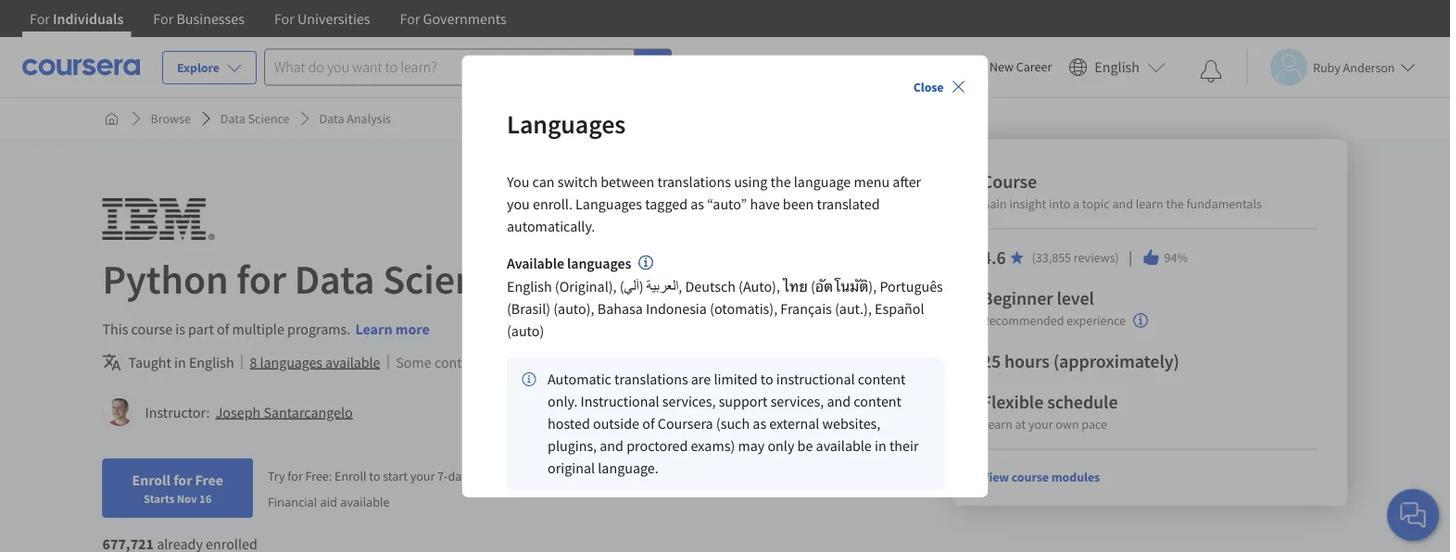 Task type: vqa. For each thing, say whether or not it's contained in the screenshot.
Ibm Data Analyst Professional Certificate
no



Task type: describe. For each thing, give the bounding box(es) containing it.
you can switch between translations using the language menu after you enroll. languages tagged as "auto" have been translated automatically.
[[507, 172, 921, 235]]

your inside find your new career link
[[963, 58, 987, 75]]

english (original), العربية (آلي), deutsch (auto), ไทย (อัตโนมัติ), português (brasil) (auto), bahasa indonesia (otomatis), français (aut.), español (auto)
[[507, 277, 943, 340]]

banner navigation
[[15, 0, 521, 37]]

2 services, from the left
[[770, 392, 824, 411]]

part
[[188, 320, 214, 338]]

course
[[982, 170, 1037, 193]]

browse
[[151, 110, 191, 127]]

(auto),
[[553, 300, 594, 318]]

modules
[[1052, 469, 1100, 486]]

into
[[1049, 196, 1071, 212]]

available
[[507, 254, 564, 273]]

between
[[600, 172, 654, 191]]

schedule
[[1047, 391, 1118, 414]]

your inside 'flexible schedule learn at your own pace'
[[1029, 416, 1053, 433]]

25
[[982, 350, 1001, 373]]

hosted
[[547, 415, 590, 433]]

chat with us image
[[1399, 500, 1428, 530]]

languages dialog
[[462, 55, 988, 552]]

universities
[[298, 9, 370, 28]]

0 horizontal spatial learn
[[355, 320, 393, 338]]

instructor: joseph santarcangelo
[[145, 403, 353, 422]]

ai
[[535, 253, 569, 304]]

taught in english
[[128, 353, 234, 372]]

as inside automatic translations are limited to instructional content only. instructional services, support services, and content hosted outside of coursera (such as external websites, plugins, and proctored exams) may only be available in their original language.
[[752, 415, 766, 433]]

languages for available
[[567, 254, 631, 273]]

of inside automatic translations are limited to instructional content only. instructional services, support services, and content hosted outside of coursera (such as external websites, plugins, and proctored exams) may only be available in their original language.
[[642, 415, 654, 433]]

instructor:
[[145, 403, 210, 422]]

course gain insight into a topic and learn the fundamentals
[[982, 170, 1262, 212]]

new
[[990, 58, 1014, 75]]

languages for 8
[[260, 353, 322, 372]]

bahasa
[[597, 300, 643, 318]]

ไทย
[[783, 277, 807, 296]]

trial
[[552, 468, 574, 484]]

tagged
[[645, 194, 687, 213]]

instructional
[[580, 392, 659, 411]]

translations inside the you can switch between translations using the language menu after you enroll. languages tagged as "auto" have been translated automatically.
[[657, 172, 731, 191]]

home image
[[104, 111, 119, 126]]

hours
[[1005, 350, 1050, 373]]

gain
[[982, 196, 1007, 212]]

original
[[547, 459, 595, 478]]

1 services, from the left
[[662, 392, 715, 411]]

for universities
[[274, 9, 370, 28]]

(auto)
[[507, 322, 544, 340]]

some content may not be translated
[[396, 353, 621, 372]]

more
[[396, 320, 430, 338]]

this
[[102, 320, 128, 338]]

english for english
[[1095, 58, 1140, 76]]

العربية
[[646, 277, 678, 296]]

view
[[982, 469, 1009, 486]]

start
[[383, 468, 408, 484]]

joseph
[[216, 403, 261, 422]]

ibm image
[[102, 198, 215, 240]]

experience
[[1067, 313, 1126, 329]]

programs.
[[287, 320, 351, 338]]

automatic
[[547, 370, 611, 389]]

businesses
[[176, 9, 245, 28]]

starts
[[144, 491, 174, 506]]

&
[[577, 253, 603, 304]]

free
[[528, 468, 549, 484]]

websites,
[[822, 415, 880, 433]]

instructional
[[776, 370, 855, 389]]

data analysis
[[319, 110, 391, 127]]

show notifications image
[[1200, 60, 1222, 82]]

|
[[1127, 247, 1135, 267]]

python
[[102, 253, 228, 304]]

topic
[[1082, 196, 1110, 212]]

for for enroll
[[173, 471, 192, 489]]

available inside automatic translations are limited to instructional content only. instructional services, support services, and content hosted outside of coursera (such as external websites, plugins, and proctored exams) may only be available in their original language.
[[816, 437, 871, 455]]

français
[[780, 300, 832, 318]]

a
[[1073, 196, 1080, 212]]

python for data science, ai & development
[[102, 253, 846, 304]]

only
[[767, 437, 794, 455]]

course for this
[[131, 320, 172, 338]]

available inside button
[[325, 353, 380, 372]]

switch
[[557, 172, 597, 191]]

can
[[532, 172, 554, 191]]

(original),
[[555, 277, 616, 296]]

pace
[[1082, 416, 1108, 433]]

outside
[[593, 415, 639, 433]]

governments
[[423, 9, 507, 28]]

for governments
[[400, 9, 507, 28]]

data science
[[220, 110, 290, 127]]

career
[[1017, 58, 1052, 75]]

8 languages available
[[250, 353, 380, 372]]

after
[[892, 172, 921, 191]]

not
[[515, 353, 536, 372]]

try for free: enroll to start your 7-day full access free trial financial aid available
[[268, 468, 574, 510]]

development
[[611, 253, 846, 304]]

for for governments
[[400, 9, 420, 28]]

0 vertical spatial languages
[[507, 108, 625, 140]]

find
[[936, 58, 960, 75]]

is
[[175, 320, 185, 338]]

enroll inside enroll for free starts nov 16
[[132, 471, 171, 489]]

8
[[250, 353, 257, 372]]

0 horizontal spatial of
[[217, 320, 229, 338]]

english button
[[1061, 37, 1173, 97]]

the inside the you can switch between translations using the language menu after you enroll. languages tagged as "auto" have been translated automatically.
[[770, 172, 791, 191]]

7-
[[438, 468, 448, 484]]

(อัตโนมัติ),
[[810, 277, 876, 296]]



Task type: locate. For each thing, give the bounding box(es) containing it.
for for try
[[288, 468, 303, 484]]

are
[[691, 370, 711, 389]]

languages inside button
[[260, 353, 322, 372]]

translations inside automatic translations are limited to instructional content only. instructional services, support services, and content hosted outside of coursera (such as external websites, plugins, and proctored exams) may only be available in their original language.
[[614, 370, 688, 389]]

the inside the course gain insight into a topic and learn the fundamentals
[[1166, 196, 1184, 212]]

for for universities
[[274, 9, 295, 28]]

1 vertical spatial your
[[1029, 416, 1053, 433]]

8 languages available button
[[250, 351, 380, 374]]

english inside english (original), العربية (آلي), deutsch (auto), ไทย (อัตโนมัติ), português (brasil) (auto), bahasa indonesia (otomatis), français (aut.), español (auto)
[[507, 277, 552, 296]]

english inside button
[[1095, 58, 1140, 76]]

94%
[[1165, 249, 1188, 266]]

1 vertical spatial to
[[369, 468, 380, 484]]

0 horizontal spatial for
[[173, 471, 192, 489]]

this course is part of multiple programs. learn more
[[102, 320, 430, 338]]

as inside the you can switch between translations using the language menu after you enroll. languages tagged as "auto" have been translated automatically.
[[690, 194, 704, 213]]

0 vertical spatial to
[[760, 370, 773, 389]]

(otomatis),
[[710, 300, 777, 318]]

for up multiple on the bottom of page
[[237, 253, 286, 304]]

data up programs.
[[294, 253, 375, 304]]

translated down menu
[[817, 194, 880, 213]]

you
[[507, 194, 529, 213]]

deutsch
[[685, 277, 735, 296]]

for businesses
[[153, 9, 245, 28]]

science,
[[383, 253, 527, 304]]

to for enroll
[[369, 468, 380, 484]]

services,
[[662, 392, 715, 411], [770, 392, 824, 411]]

your right find
[[963, 58, 987, 75]]

1 vertical spatial translations
[[614, 370, 688, 389]]

available right aid
[[340, 493, 390, 510]]

for left governments
[[400, 9, 420, 28]]

(such
[[716, 415, 749, 433]]

free:
[[305, 468, 332, 484]]

translations up tagged
[[657, 172, 731, 191]]

1 vertical spatial the
[[1166, 196, 1184, 212]]

coursera
[[657, 415, 713, 433]]

1 vertical spatial in
[[874, 437, 886, 455]]

for individuals
[[30, 9, 124, 28]]

learn
[[355, 320, 393, 338], [982, 416, 1013, 433]]

of right 'part'
[[217, 320, 229, 338]]

(آلي),
[[619, 277, 682, 296]]

in inside automatic translations are limited to instructional content only. instructional services, support services, and content hosted outside of coursera (such as external websites, plugins, and proctored exams) may only be available in their original language.
[[874, 437, 886, 455]]

coursera image
[[22, 52, 140, 82]]

languages down between
[[575, 194, 642, 213]]

0 vertical spatial languages
[[567, 254, 631, 273]]

your inside try for free: enroll to start your 7-day full access free trial financial aid available
[[410, 468, 435, 484]]

languages up switch
[[507, 108, 625, 140]]

0 horizontal spatial course
[[131, 320, 172, 338]]

1 horizontal spatial may
[[738, 437, 764, 455]]

indonesia
[[645, 300, 707, 318]]

proctored
[[626, 437, 688, 455]]

for left businesses
[[153, 9, 174, 28]]

1 horizontal spatial and
[[827, 392, 850, 411]]

to left the start
[[369, 468, 380, 484]]

to inside automatic translations are limited to instructional content only. instructional services, support services, and content hosted outside of coursera (such as external websites, plugins, and proctored exams) may only be available in their original language.
[[760, 370, 773, 389]]

and down the outside
[[599, 437, 623, 455]]

learn more button
[[355, 318, 430, 340]]

languages right 8
[[260, 353, 322, 372]]

own
[[1056, 416, 1079, 433]]

browse link
[[143, 102, 198, 135]]

to right limited at the bottom of page
[[760, 370, 773, 389]]

1 horizontal spatial your
[[963, 58, 987, 75]]

learn left more
[[355, 320, 393, 338]]

4 for from the left
[[400, 9, 420, 28]]

your
[[963, 58, 987, 75], [1029, 416, 1053, 433], [410, 468, 435, 484]]

0 horizontal spatial in
[[174, 353, 186, 372]]

the right learn on the top
[[1166, 196, 1184, 212]]

0 vertical spatial available
[[325, 353, 380, 372]]

1 horizontal spatial to
[[760, 370, 773, 389]]

16
[[199, 491, 212, 506]]

free
[[195, 471, 223, 489]]

(auto),
[[738, 277, 780, 296]]

languages up (original), at the bottom left
[[567, 254, 631, 273]]

may inside automatic translations are limited to instructional content only. instructional services, support services, and content hosted outside of coursera (such as external websites, plugins, and proctored exams) may only be available in their original language.
[[738, 437, 764, 455]]

2 vertical spatial and
[[599, 437, 623, 455]]

available
[[325, 353, 380, 372], [816, 437, 871, 455], [340, 493, 390, 510]]

1 horizontal spatial translated
[[817, 194, 880, 213]]

using
[[734, 172, 767, 191]]

enroll.
[[532, 194, 572, 213]]

insight
[[1010, 196, 1047, 212]]

find your new career
[[936, 58, 1052, 75]]

for for python
[[237, 253, 286, 304]]

multiple
[[232, 320, 284, 338]]

santarcangelo
[[264, 403, 353, 422]]

1 horizontal spatial be
[[797, 437, 813, 455]]

your right at
[[1029, 416, 1053, 433]]

1 vertical spatial may
[[738, 437, 764, 455]]

the up have
[[770, 172, 791, 191]]

0 horizontal spatial languages
[[260, 353, 322, 372]]

(33,855
[[1032, 249, 1071, 266]]

0 vertical spatial the
[[770, 172, 791, 191]]

data left the science
[[220, 110, 245, 127]]

0 horizontal spatial english
[[189, 353, 234, 372]]

1 horizontal spatial in
[[874, 437, 886, 455]]

0 horizontal spatial enroll
[[132, 471, 171, 489]]

for inside enroll for free starts nov 16
[[173, 471, 192, 489]]

data inside data science link
[[220, 110, 245, 127]]

2 for from the left
[[153, 9, 174, 28]]

0 horizontal spatial services,
[[662, 392, 715, 411]]

level
[[1057, 287, 1094, 310]]

available down programs.
[[325, 353, 380, 372]]

0 vertical spatial of
[[217, 320, 229, 338]]

0 vertical spatial learn
[[355, 320, 393, 338]]

data inside data analysis link
[[319, 110, 344, 127]]

0 vertical spatial course
[[131, 320, 172, 338]]

2 vertical spatial english
[[189, 353, 234, 372]]

of up "proctored" at the left bottom of the page
[[642, 415, 654, 433]]

0 horizontal spatial as
[[690, 194, 704, 213]]

for for individuals
[[30, 9, 50, 28]]

may down (such
[[738, 437, 764, 455]]

english right career
[[1095, 58, 1140, 76]]

english up '(brasil)'
[[507, 277, 552, 296]]

full
[[470, 468, 488, 484]]

enroll up starts
[[132, 471, 171, 489]]

enroll right free:
[[335, 468, 367, 484]]

1 vertical spatial languages
[[575, 194, 642, 213]]

of
[[217, 320, 229, 338], [642, 415, 654, 433]]

and right topic
[[1113, 196, 1133, 212]]

1 vertical spatial learn
[[982, 416, 1013, 433]]

services, up external
[[770, 392, 824, 411]]

in right taught
[[174, 353, 186, 372]]

joseph santarcangelo image
[[105, 399, 133, 426]]

1 horizontal spatial enroll
[[335, 468, 367, 484]]

0 horizontal spatial your
[[410, 468, 435, 484]]

data for data science
[[220, 110, 245, 127]]

25 hours (approximately)
[[982, 350, 1180, 373]]

3 for from the left
[[274, 9, 295, 28]]

financial aid available button
[[268, 493, 390, 510]]

be right not
[[539, 353, 555, 372]]

close
[[914, 78, 944, 95]]

1 horizontal spatial english
[[507, 277, 552, 296]]

(brasil)
[[507, 300, 550, 318]]

1 horizontal spatial of
[[642, 415, 654, 433]]

1 horizontal spatial languages
[[567, 254, 631, 273]]

0 vertical spatial in
[[174, 353, 186, 372]]

0 horizontal spatial be
[[539, 353, 555, 372]]

0 vertical spatial and
[[1113, 196, 1133, 212]]

translations up the instructional
[[614, 370, 688, 389]]

close button
[[906, 70, 974, 103]]

languages inside the you can switch between translations using the language menu after you enroll. languages tagged as "auto" have been translated automatically.
[[575, 194, 642, 213]]

to
[[760, 370, 773, 389], [369, 468, 380, 484]]

0 vertical spatial be
[[539, 353, 555, 372]]

course
[[131, 320, 172, 338], [1012, 469, 1049, 486]]

limited
[[714, 370, 757, 389]]

for left 'individuals'
[[30, 9, 50, 28]]

automatic translations are limited to instructional content only. instructional services, support services, and content hosted outside of coursera (such as external websites, plugins, and proctored exams) may only be available in their original language. element
[[507, 357, 944, 491]]

1 for from the left
[[30, 9, 50, 28]]

flexible schedule learn at your own pace
[[982, 391, 1118, 433]]

data
[[220, 110, 245, 127], [319, 110, 344, 127], [294, 253, 375, 304]]

for for businesses
[[153, 9, 174, 28]]

languages inside dialog
[[567, 254, 631, 273]]

available inside try for free: enroll to start your 7-day full access free trial financial aid available
[[340, 493, 390, 510]]

for right try
[[288, 468, 303, 484]]

2 horizontal spatial your
[[1029, 416, 1053, 433]]

english down 'part'
[[189, 353, 234, 372]]

1 horizontal spatial course
[[1012, 469, 1049, 486]]

science
[[248, 110, 290, 127]]

at
[[1015, 416, 1026, 433]]

view course modules link
[[982, 469, 1100, 486]]

2 vertical spatial your
[[410, 468, 435, 484]]

2 vertical spatial available
[[340, 493, 390, 510]]

be right only
[[797, 437, 813, 455]]

to inside try for free: enroll to start your 7-day full access free trial financial aid available
[[369, 468, 380, 484]]

"auto"
[[707, 194, 747, 213]]

to for limited
[[760, 370, 773, 389]]

None search field
[[264, 49, 672, 86]]

as left "auto"
[[690, 194, 704, 213]]

português
[[879, 277, 943, 296]]

(approximately)
[[1053, 350, 1180, 373]]

0 vertical spatial english
[[1095, 58, 1140, 76]]

2 horizontal spatial for
[[288, 468, 303, 484]]

in
[[174, 353, 186, 372], [874, 437, 886, 455]]

enroll for free starts nov 16
[[132, 471, 223, 506]]

fundamentals
[[1187, 196, 1262, 212]]

0 horizontal spatial translated
[[557, 353, 621, 372]]

financial
[[268, 493, 317, 510]]

analysis
[[347, 110, 391, 127]]

0 vertical spatial may
[[485, 353, 512, 372]]

1 horizontal spatial learn
[[982, 416, 1013, 433]]

1 horizontal spatial services,
[[770, 392, 824, 411]]

course left is
[[131, 320, 172, 338]]

for left universities
[[274, 9, 295, 28]]

learn inside 'flexible schedule learn at your own pace'
[[982, 416, 1013, 433]]

0 horizontal spatial the
[[770, 172, 791, 191]]

data left analysis
[[319, 110, 344, 127]]

course for view
[[1012, 469, 1049, 486]]

0 vertical spatial as
[[690, 194, 704, 213]]

the
[[770, 172, 791, 191], [1166, 196, 1184, 212]]

1 vertical spatial be
[[797, 437, 813, 455]]

0 vertical spatial translated
[[817, 194, 880, 213]]

and up websites,
[[827, 392, 850, 411]]

1 horizontal spatial for
[[237, 253, 286, 304]]

1 vertical spatial of
[[642, 415, 654, 433]]

2 horizontal spatial english
[[1095, 58, 1140, 76]]

access
[[490, 468, 526, 484]]

1 horizontal spatial as
[[752, 415, 766, 433]]

translated up only.
[[557, 353, 621, 372]]

for inside try for free: enroll to start your 7-day full access free trial financial aid available
[[288, 468, 303, 484]]

try
[[268, 468, 285, 484]]

view course modules
[[982, 469, 1100, 486]]

find your new career link
[[927, 56, 1061, 79]]

beginner
[[982, 287, 1053, 310]]

0 horizontal spatial and
[[599, 437, 623, 455]]

0 horizontal spatial may
[[485, 353, 512, 372]]

1 vertical spatial english
[[507, 277, 552, 296]]

0 vertical spatial translations
[[657, 172, 731, 191]]

automatically.
[[507, 217, 595, 235]]

individuals
[[53, 9, 124, 28]]

1 vertical spatial translated
[[557, 353, 621, 372]]

only.
[[547, 392, 577, 411]]

(aut.),
[[835, 300, 872, 318]]

1 vertical spatial languages
[[260, 353, 322, 372]]

available down websites,
[[816, 437, 871, 455]]

for up nov
[[173, 471, 192, 489]]

1 horizontal spatial the
[[1166, 196, 1184, 212]]

in left their
[[874, 437, 886, 455]]

1 vertical spatial course
[[1012, 469, 1049, 486]]

0 horizontal spatial to
[[369, 468, 380, 484]]

data for data analysis
[[319, 110, 344, 127]]

translated inside the you can switch between translations using the language menu after you enroll. languages tagged as "auto" have been translated automatically.
[[817, 194, 880, 213]]

course right "view"
[[1012, 469, 1049, 486]]

english for english (original), العربية (آلي), deutsch (auto), ไทย (อัตโนมัติ), português (brasil) (auto), bahasa indonesia (otomatis), français (aut.), español (auto)
[[507, 277, 552, 296]]

more information on translated content image
[[638, 255, 653, 270]]

enroll inside try for free: enroll to start your 7-day full access free trial financial aid available
[[335, 468, 367, 484]]

may left not
[[485, 353, 512, 372]]

2 horizontal spatial and
[[1113, 196, 1133, 212]]

services, up coursera
[[662, 392, 715, 411]]

as right (such
[[752, 415, 766, 433]]

1 vertical spatial as
[[752, 415, 766, 433]]

learn left at
[[982, 416, 1013, 433]]

your left 7-
[[410, 468, 435, 484]]

be inside automatic translations are limited to instructional content only. instructional services, support services, and content hosted outside of coursera (such as external websites, plugins, and proctored exams) may only be available in their original language.
[[797, 437, 813, 455]]

and inside the course gain insight into a topic and learn the fundamentals
[[1113, 196, 1133, 212]]

1 vertical spatial available
[[816, 437, 871, 455]]

some
[[396, 353, 432, 372]]

1 vertical spatial and
[[827, 392, 850, 411]]

learn
[[1136, 196, 1164, 212]]

recommended
[[982, 313, 1065, 329]]

0 vertical spatial your
[[963, 58, 987, 75]]



